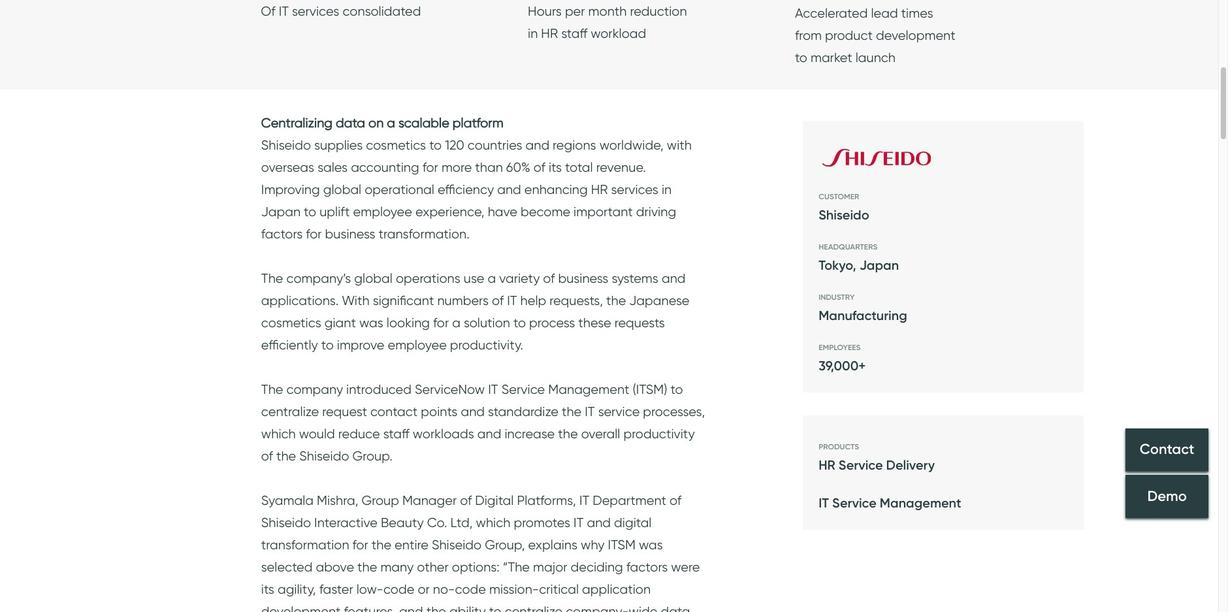 Task type: vqa. For each thing, say whether or not it's contained in the screenshot.


Task type: describe. For each thing, give the bounding box(es) containing it.
the for the company's global operations use a variety of business systems and applications. with significant numbers of it help requests, the japanese cosmetics giant was looking for a solution to process these requests efficiently to improve employee productivity.
[[261, 271, 283, 286]]

or
[[418, 582, 430, 597]]

hr inside products hr service delivery
[[819, 458, 836, 473]]

systems
[[612, 271, 659, 286]]

its inside syamala mishra, group manager of digital platforms, it department of shiseido interactive beauty co. ltd, which promotes it and digital transformation for the entire shiseido group, explains why itsm was selected above the many other options: "the major deciding factors were its agility, faster low-code or no-code mission-critical application development features, and the ability to centralize company-wide
[[261, 582, 274, 597]]

application
[[582, 582, 651, 597]]

workloads
[[413, 426, 474, 442]]

centralizing data on a scalable platform shiseido supplies cosmetics to 120 countries and regions worldwide, with overseas sales accounting for more than 60% of its total revenue. improving global operational efficiency and enhancing hr services in japan to uplift employee experience, have become important driving factors for business transformation.
[[261, 115, 692, 242]]

syamala
[[261, 493, 314, 509]]

to left 120
[[430, 137, 442, 153]]

was inside the company's global operations use a variety of business systems and applications. with significant numbers of it help requests, the japanese cosmetics giant was looking for a solution to process these requests efficiently to improve employee productivity.
[[359, 315, 384, 331]]

from
[[795, 27, 822, 43]]

the up syamala at the left of page
[[276, 448, 296, 464]]

other
[[417, 559, 449, 575]]

significant
[[373, 293, 434, 309]]

request
[[322, 404, 367, 420]]

major
[[533, 559, 568, 575]]

staff inside hours per month reduction in hr staff workload
[[562, 26, 588, 41]]

giant
[[325, 315, 356, 331]]

requests
[[615, 315, 665, 331]]

development inside syamala mishra, group manager of digital platforms, it department of shiseido interactive beauty co. ltd, which promotes it and digital transformation for the entire shiseido group, explains why itsm was selected above the many other options: "the major deciding factors were its agility, faster low-code or no-code mission-critical application development features, and the ability to centralize company-wide
[[261, 604, 341, 612]]

reduce
[[338, 426, 380, 442]]

products hr service delivery
[[819, 442, 935, 473]]

shiseido down the ltd,
[[432, 537, 482, 553]]

company-
[[566, 604, 629, 612]]

standardize
[[488, 404, 559, 420]]

lead
[[872, 5, 898, 21]]

ability
[[450, 604, 486, 612]]

more
[[442, 159, 472, 175]]

total
[[565, 159, 593, 175]]

company
[[287, 382, 343, 397]]

demo link
[[1126, 475, 1209, 518]]

product
[[826, 27, 873, 43]]

introduced
[[346, 382, 412, 397]]

these
[[579, 315, 612, 331]]

and left "increase"
[[478, 426, 502, 442]]

the up many
[[372, 537, 392, 553]]

sales
[[318, 159, 348, 175]]

mission-
[[490, 582, 539, 597]]

many
[[381, 559, 414, 575]]

it inside the company's global operations use a variety of business systems and applications. with significant numbers of it help requests, the japanese cosmetics giant was looking for a solution to process these requests efficiently to improve employee productivity.
[[507, 293, 517, 309]]

syamala mishra, group manager of digital platforms, it department of shiseido interactive beauty co. ltd, which promotes it and digital transformation for the entire shiseido group, explains why itsm was selected above the many other options: "the major deciding factors were its agility, faster low-code or no-code mission-critical application development features, and the ability to centralize company-wide
[[261, 493, 706, 612]]

it down the products
[[819, 495, 829, 511]]

of inside centralizing data on a scalable platform shiseido supplies cosmetics to 120 countries and regions worldwide, with overseas sales accounting for more than 60% of its total revenue. improving global operational efficiency and enhancing hr services in japan to uplift employee experience, have become important driving factors for business transformation.
[[534, 159, 546, 175]]

enhancing
[[525, 182, 588, 197]]

shiseido inside the company introduced servicenow it service management (itsm) to centralize request contact points and standardize the it service processes, which would reduce staff workloads and increase the overall productivity of the shiseido group.
[[300, 448, 349, 464]]

process
[[529, 315, 575, 331]]

data
[[336, 115, 365, 131]]

accelerated lead times from product development to market launch
[[795, 5, 956, 65]]

service
[[598, 404, 640, 420]]

industry manufacturing
[[819, 292, 908, 324]]

demo
[[1148, 488, 1187, 505]]

which inside syamala mishra, group manager of digital platforms, it department of shiseido interactive beauty co. ltd, which promotes it and digital transformation for the entire shiseido group, explains why itsm was selected above the many other options: "the major deciding factors were its agility, faster low-code or no-code mission-critical application development features, and the ability to centralize company-wide
[[476, 515, 511, 531]]

the for the company introduced servicenow it service management (itsm) to centralize request contact points and standardize the it service processes, which would reduce staff workloads and increase the overall productivity of the shiseido group.
[[261, 382, 283, 397]]

factors inside centralizing data on a scalable platform shiseido supplies cosmetics to 120 countries and regions worldwide, with overseas sales accounting for more than 60% of its total revenue. improving global operational efficiency and enhancing hr services in japan to uplift employee experience, have become important driving factors for business transformation.
[[261, 226, 303, 242]]

headquarters tokyo, japan
[[819, 242, 899, 273]]

variety
[[499, 271, 540, 286]]

it up why
[[574, 515, 584, 531]]

2 vertical spatial service
[[833, 495, 877, 511]]

of up help
[[543, 271, 555, 286]]

critical
[[539, 582, 579, 597]]

of up solution
[[492, 293, 504, 309]]

industry
[[819, 292, 855, 302]]

to down giant
[[321, 337, 334, 353]]

improve
[[337, 337, 385, 353]]

and up the have
[[498, 182, 521, 197]]

shiseido down the 'customer'
[[819, 207, 870, 223]]

delivery
[[887, 458, 935, 473]]

"the
[[503, 559, 530, 575]]

company's
[[287, 271, 351, 286]]

of
[[261, 4, 276, 19]]

group.
[[353, 448, 393, 464]]

with
[[342, 293, 370, 309]]

the company introduced servicenow it service management (itsm) to centralize request contact points and standardize the it service processes, which would reduce staff workloads and increase the overall productivity of the shiseido group.
[[261, 382, 705, 464]]

itsm
[[608, 537, 636, 553]]

centralizing
[[261, 115, 333, 131]]

productivity
[[624, 426, 695, 442]]

digital
[[614, 515, 652, 531]]

looking
[[387, 315, 430, 331]]

ltd,
[[451, 515, 473, 531]]

hours per month reduction in hr staff workload
[[528, 4, 687, 41]]

services inside centralizing data on a scalable platform shiseido supplies cosmetics to 120 countries and regions worldwide, with overseas sales accounting for more than 60% of its total revenue. improving global operational efficiency and enhancing hr services in japan to uplift employee experience, have become important driving factors for business transformation.
[[611, 182, 659, 197]]

for inside the company's global operations use a variety of business systems and applications. with significant numbers of it help requests, the japanese cosmetics giant was looking for a solution to process these requests efficiently to improve employee productivity.
[[433, 315, 449, 331]]

business inside centralizing data on a scalable platform shiseido supplies cosmetics to 120 countries and regions worldwide, with overseas sales accounting for more than 60% of its total revenue. improving global operational efficiency and enhancing hr services in japan to uplift employee experience, have become important driving factors for business transformation.
[[325, 226, 376, 242]]

cosmetics inside the company's global operations use a variety of business systems and applications. with significant numbers of it help requests, the japanese cosmetics giant was looking for a solution to process these requests efficiently to improve employee productivity.
[[261, 315, 321, 331]]

department
[[593, 493, 667, 509]]

times
[[902, 5, 934, 21]]

become
[[521, 204, 571, 220]]

contact
[[371, 404, 418, 420]]

above
[[316, 559, 354, 575]]

service inside products hr service delivery
[[839, 458, 883, 473]]

to down help
[[514, 315, 526, 331]]

worldwide,
[[600, 137, 664, 153]]

and up '60%'
[[526, 137, 550, 153]]

to inside accelerated lead times from product development to market launch
[[795, 50, 808, 65]]

employee inside the company's global operations use a variety of business systems and applications. with significant numbers of it help requests, the japanese cosmetics giant was looking for a solution to process these requests efficiently to improve employee productivity.
[[388, 337, 447, 353]]

of it services consolidated
[[261, 4, 421, 19]]

employee inside centralizing data on a scalable platform shiseido supplies cosmetics to 120 countries and regions worldwide, with overseas sales accounting for more than 60% of its total revenue. improving global operational efficiency and enhancing hr services in japan to uplift employee experience, have become important driving factors for business transformation.
[[353, 204, 412, 220]]

mishra,
[[317, 493, 358, 509]]

60%
[[506, 159, 531, 175]]

service inside the company introduced servicenow it service management (itsm) to centralize request contact points and standardize the it service processes, which would reduce staff workloads and increase the overall productivity of the shiseido group.
[[502, 382, 545, 397]]

than
[[475, 159, 503, 175]]

entire
[[395, 537, 429, 553]]

features,
[[344, 604, 396, 612]]

global inside the company's global operations use a variety of business systems and applications. with significant numbers of it help requests, the japanese cosmetics giant was looking for a solution to process these requests efficiently to improve employee productivity.
[[354, 271, 393, 286]]

launch
[[856, 50, 896, 65]]

interactive
[[314, 515, 378, 531]]

employees 39,000+
[[819, 342, 866, 374]]

with
[[667, 137, 692, 153]]

points
[[421, 404, 458, 420]]

revenue.
[[597, 159, 646, 175]]

was inside syamala mishra, group manager of digital platforms, it department of shiseido interactive beauty co. ltd, which promotes it and digital transformation for the entire shiseido group, explains why itsm was selected above the many other options: "the major deciding factors were its agility, faster low-code or no-code mission-critical application development features, and the ability to centralize company-wide
[[639, 537, 663, 553]]

development inside accelerated lead times from product development to market launch
[[877, 27, 956, 43]]

productivity.
[[450, 337, 523, 353]]

a inside centralizing data on a scalable platform shiseido supplies cosmetics to 120 countries and regions worldwide, with overseas sales accounting for more than 60% of its total revenue. improving global operational efficiency and enhancing hr services in japan to uplift employee experience, have become important driving factors for business transformation.
[[387, 115, 395, 131]]

platform
[[453, 115, 504, 131]]



Task type: locate. For each thing, give the bounding box(es) containing it.
contact link
[[1126, 429, 1209, 472]]

1 vertical spatial development
[[261, 604, 341, 612]]

shiseido inside centralizing data on a scalable platform shiseido supplies cosmetics to 120 countries and regions worldwide, with overseas sales accounting for more than 60% of its total revenue. improving global operational efficiency and enhancing hr services in japan to uplift employee experience, have become important driving factors for business transformation.
[[261, 137, 311, 153]]

code up ability on the bottom
[[455, 582, 486, 597]]

1 vertical spatial employee
[[388, 337, 447, 353]]

employees
[[819, 342, 861, 352]]

per
[[565, 4, 585, 19]]

and down or
[[399, 604, 423, 612]]

1 vertical spatial management
[[880, 495, 962, 511]]

cosmetics inside centralizing data on a scalable platform shiseido supplies cosmetics to 120 countries and regions worldwide, with overseas sales accounting for more than 60% of its total revenue. improving global operational efficiency and enhancing hr services in japan to uplift employee experience, have become important driving factors for business transformation.
[[366, 137, 426, 153]]

accelerated
[[795, 5, 868, 21]]

management up service
[[549, 382, 630, 397]]

0 vertical spatial the
[[261, 271, 283, 286]]

1 vertical spatial factors
[[627, 559, 668, 575]]

0 vertical spatial management
[[549, 382, 630, 397]]

2 the from the top
[[261, 382, 283, 397]]

for down uplift
[[306, 226, 322, 242]]

service
[[502, 382, 545, 397], [839, 458, 883, 473], [833, 495, 877, 511]]

which left "would"
[[261, 426, 296, 442]]

japanese
[[630, 293, 690, 309]]

hr inside centralizing data on a scalable platform shiseido supplies cosmetics to 120 countries and regions worldwide, with overseas sales accounting for more than 60% of its total revenue. improving global operational efficiency and enhancing hr services in japan to uplift employee experience, have become important driving factors for business transformation.
[[591, 182, 608, 197]]

management down "delivery"
[[880, 495, 962, 511]]

regions
[[553, 137, 597, 153]]

1 horizontal spatial staff
[[562, 26, 588, 41]]

its left agility,
[[261, 582, 274, 597]]

0 vertical spatial service
[[502, 382, 545, 397]]

0 vertical spatial services
[[292, 4, 340, 19]]

2 vertical spatial hr
[[819, 458, 836, 473]]

month
[[589, 4, 627, 19]]

1 vertical spatial business
[[558, 271, 609, 286]]

it service management
[[819, 495, 962, 511]]

to up processes, in the bottom right of the page
[[671, 382, 683, 397]]

0 horizontal spatial factors
[[261, 226, 303, 242]]

the left company
[[261, 382, 283, 397]]

staff down contact
[[383, 426, 410, 442]]

1 vertical spatial cosmetics
[[261, 315, 321, 331]]

the up applications.
[[261, 271, 283, 286]]

was up improve
[[359, 315, 384, 331]]

options:
[[452, 559, 500, 575]]

(itsm)
[[633, 382, 668, 397]]

in down hours
[[528, 26, 538, 41]]

0 horizontal spatial was
[[359, 315, 384, 331]]

numbers
[[438, 293, 489, 309]]

staff
[[562, 26, 588, 41], [383, 426, 410, 442]]

of right department
[[670, 493, 682, 509]]

for inside syamala mishra, group manager of digital platforms, it department of shiseido interactive beauty co. ltd, which promotes it and digital transformation for the entire shiseido group, explains why itsm was selected above the many other options: "the major deciding factors were its agility, faster low-code or no-code mission-critical application development features, and the ability to centralize company-wide
[[353, 537, 368, 553]]

global up uplift
[[323, 182, 362, 197]]

1 vertical spatial japan
[[860, 258, 899, 273]]

shiseido down "would"
[[300, 448, 349, 464]]

its inside centralizing data on a scalable platform shiseido supplies cosmetics to 120 countries and regions worldwide, with overseas sales accounting for more than 60% of its total revenue. improving global operational efficiency and enhancing hr services in japan to uplift employee experience, have become important driving factors for business transformation.
[[549, 159, 562, 175]]

hr down hours
[[541, 26, 558, 41]]

centralize inside syamala mishra, group manager of digital platforms, it department of shiseido interactive beauty co. ltd, which promotes it and digital transformation for the entire shiseido group, explains why itsm was selected above the many other options: "the major deciding factors were its agility, faster low-code or no-code mission-critical application development features, and the ability to centralize company-wide
[[505, 604, 563, 612]]

code down many
[[384, 582, 415, 597]]

1 vertical spatial its
[[261, 582, 274, 597]]

1 horizontal spatial a
[[452, 315, 461, 331]]

increase
[[505, 426, 555, 442]]

manufacturing
[[819, 308, 908, 324]]

1 vertical spatial services
[[611, 182, 659, 197]]

0 vertical spatial employee
[[353, 204, 412, 220]]

a right use
[[488, 271, 496, 286]]

in up the driving
[[662, 182, 672, 197]]

why
[[581, 537, 605, 553]]

business up requests,
[[558, 271, 609, 286]]

in inside hours per month reduction in hr staff workload
[[528, 26, 538, 41]]

factors inside syamala mishra, group manager of digital platforms, it department of shiseido interactive beauty co. ltd, which promotes it and digital transformation for the entire shiseido group, explains why itsm was selected above the many other options: "the major deciding factors were its agility, faster low-code or no-code mission-critical application development features, and the ability to centralize company-wide
[[627, 559, 668, 575]]

hr service delivery link
[[819, 454, 935, 476]]

0 horizontal spatial cosmetics
[[261, 315, 321, 331]]

to left uplift
[[304, 204, 316, 220]]

japan inside headquarters tokyo, japan
[[860, 258, 899, 273]]

in inside centralizing data on a scalable platform shiseido supplies cosmetics to 120 countries and regions worldwide, with overseas sales accounting for more than 60% of its total revenue. improving global operational efficiency and enhancing hr services in japan to uplift employee experience, have become important driving factors for business transformation.
[[662, 182, 672, 197]]

hr down the products
[[819, 458, 836, 473]]

workload
[[591, 26, 647, 41]]

global
[[323, 182, 362, 197], [354, 271, 393, 286]]

cosmetics up accounting
[[366, 137, 426, 153]]

1 vertical spatial global
[[354, 271, 393, 286]]

manager
[[403, 493, 457, 509]]

shiseido down syamala at the left of page
[[261, 515, 311, 531]]

help
[[521, 293, 547, 309]]

of up syamala at the left of page
[[261, 448, 273, 464]]

overall
[[581, 426, 621, 442]]

explains
[[528, 537, 578, 553]]

0 vertical spatial japan
[[261, 204, 301, 220]]

and up why
[[587, 515, 611, 531]]

1 horizontal spatial japan
[[860, 258, 899, 273]]

solution
[[464, 315, 510, 331]]

to inside syamala mishra, group manager of digital platforms, it department of shiseido interactive beauty co. ltd, which promotes it and digital transformation for the entire shiseido group, explains why itsm was selected above the many other options: "the major deciding factors were its agility, faster low-code or no-code mission-critical application development features, and the ability to centralize company-wide
[[489, 604, 502, 612]]

the up the overall
[[562, 404, 582, 420]]

1 horizontal spatial factors
[[627, 559, 668, 575]]

for left more
[[423, 159, 439, 175]]

for down numbers
[[433, 315, 449, 331]]

1 vertical spatial was
[[639, 537, 663, 553]]

employee
[[353, 204, 412, 220], [388, 337, 447, 353]]

2 horizontal spatial hr
[[819, 458, 836, 473]]

0 horizontal spatial its
[[261, 582, 274, 597]]

japan down 'improving'
[[261, 204, 301, 220]]

0 horizontal spatial staff
[[383, 426, 410, 442]]

to down mission-
[[489, 604, 502, 612]]

of inside the company introduced servicenow it service management (itsm) to centralize request contact points and standardize the it service processes, which would reduce staff workloads and increase the overall productivity of the shiseido group.
[[261, 448, 273, 464]]

a down numbers
[[452, 315, 461, 331]]

0 horizontal spatial management
[[549, 382, 630, 397]]

which down the digital
[[476, 515, 511, 531]]

operations
[[396, 271, 461, 286]]

2 vertical spatial a
[[452, 315, 461, 331]]

0 vertical spatial its
[[549, 159, 562, 175]]

0 vertical spatial staff
[[562, 26, 588, 41]]

the down no-
[[427, 604, 446, 612]]

it
[[279, 4, 289, 19], [507, 293, 517, 309], [488, 382, 498, 397], [585, 404, 595, 420], [580, 493, 590, 509], [819, 495, 829, 511], [574, 515, 584, 531]]

improving
[[261, 182, 320, 197]]

1 horizontal spatial services
[[611, 182, 659, 197]]

0 horizontal spatial which
[[261, 426, 296, 442]]

0 vertical spatial centralize
[[261, 404, 319, 420]]

the left the overall
[[558, 426, 578, 442]]

0 vertical spatial was
[[359, 315, 384, 331]]

0 horizontal spatial code
[[384, 582, 415, 597]]

2 code from the left
[[455, 582, 486, 597]]

0 horizontal spatial in
[[528, 26, 538, 41]]

selected
[[261, 559, 313, 575]]

staff inside the company introduced servicenow it service management (itsm) to centralize request contact points and standardize the it service processes, which would reduce staff workloads and increase the overall productivity of the shiseido group.
[[383, 426, 410, 442]]

1 horizontal spatial which
[[476, 515, 511, 531]]

transformation
[[261, 537, 349, 553]]

reduction
[[630, 4, 687, 19]]

0 horizontal spatial japan
[[261, 204, 301, 220]]

hours
[[528, 4, 562, 19]]

39,000+
[[819, 358, 866, 374]]

0 vertical spatial which
[[261, 426, 296, 442]]

employee down looking
[[388, 337, 447, 353]]

and down servicenow
[[461, 404, 485, 420]]

japan inside centralizing data on a scalable platform shiseido supplies cosmetics to 120 countries and regions worldwide, with overseas sales accounting for more than 60% of its total revenue. improving global operational efficiency and enhancing hr services in japan to uplift employee experience, have become important driving factors for business transformation.
[[261, 204, 301, 220]]

it right of
[[279, 4, 289, 19]]

1 vertical spatial which
[[476, 515, 511, 531]]

it right platforms,
[[580, 493, 590, 509]]

was down digital
[[639, 537, 663, 553]]

the inside the company's global operations use a variety of business systems and applications. with significant numbers of it help requests, the japanese cosmetics giant was looking for a solution to process these requests efficiently to improve employee productivity.
[[261, 271, 283, 286]]

staff down per
[[562, 26, 588, 41]]

1 vertical spatial a
[[488, 271, 496, 286]]

factors down 'improving'
[[261, 226, 303, 242]]

centralize down company
[[261, 404, 319, 420]]

0 vertical spatial global
[[323, 182, 362, 197]]

0 vertical spatial in
[[528, 26, 538, 41]]

would
[[299, 426, 335, 442]]

centralize down mission-
[[505, 604, 563, 612]]

countries
[[468, 137, 523, 153]]

0 horizontal spatial a
[[387, 115, 395, 131]]

applications.
[[261, 293, 339, 309]]

1 horizontal spatial centralize
[[505, 604, 563, 612]]

no-
[[433, 582, 455, 597]]

0 horizontal spatial business
[[325, 226, 376, 242]]

1 horizontal spatial in
[[662, 182, 672, 197]]

employee down operational
[[353, 204, 412, 220]]

services down revenue.
[[611, 182, 659, 197]]

the inside the company's global operations use a variety of business systems and applications. with significant numbers of it help requests, the japanese cosmetics giant was looking for a solution to process these requests efficiently to improve employee productivity.
[[607, 293, 626, 309]]

for
[[423, 159, 439, 175], [306, 226, 322, 242], [433, 315, 449, 331], [353, 537, 368, 553]]

of up the ltd,
[[460, 493, 472, 509]]

to
[[795, 50, 808, 65], [430, 137, 442, 153], [304, 204, 316, 220], [514, 315, 526, 331], [321, 337, 334, 353], [671, 382, 683, 397], [489, 604, 502, 612]]

0 horizontal spatial hr
[[541, 26, 558, 41]]

operational
[[365, 182, 435, 197]]

1 vertical spatial service
[[839, 458, 883, 473]]

2 horizontal spatial a
[[488, 271, 496, 286]]

0 vertical spatial business
[[325, 226, 376, 242]]

it up standardize
[[488, 382, 498, 397]]

the up low-
[[358, 559, 377, 575]]

0 vertical spatial a
[[387, 115, 395, 131]]

services right of
[[292, 4, 340, 19]]

cosmetics up efficiently
[[261, 315, 321, 331]]

development down agility,
[[261, 604, 341, 612]]

faster
[[319, 582, 353, 597]]

development
[[877, 27, 956, 43], [261, 604, 341, 612]]

customer shiseido
[[819, 192, 870, 223]]

0 vertical spatial development
[[877, 27, 956, 43]]

hr
[[541, 26, 558, 41], [591, 182, 608, 197], [819, 458, 836, 473]]

group,
[[485, 537, 525, 553]]

120
[[445, 137, 465, 153]]

japan down headquarters
[[860, 258, 899, 273]]

on
[[369, 115, 384, 131]]

to inside the company introduced servicenow it service management (itsm) to centralize request contact points and standardize the it service processes, which would reduce staff workloads and increase the overall productivity of the shiseido group.
[[671, 382, 683, 397]]

development down times
[[877, 27, 956, 43]]

transformation.
[[379, 226, 470, 242]]

headquarters
[[819, 242, 878, 252]]

and up japanese at right
[[662, 271, 686, 286]]

0 vertical spatial cosmetics
[[366, 137, 426, 153]]

0 vertical spatial factors
[[261, 226, 303, 242]]

consolidated
[[343, 4, 421, 19]]

service down the products
[[839, 458, 883, 473]]

global up with
[[354, 271, 393, 286]]

co.
[[427, 515, 447, 531]]

1 horizontal spatial development
[[877, 27, 956, 43]]

of right '60%'
[[534, 159, 546, 175]]

overseas
[[261, 159, 315, 175]]

to down 'from'
[[795, 50, 808, 65]]

important
[[574, 204, 633, 220]]

0 horizontal spatial development
[[261, 604, 341, 612]]

1 the from the top
[[261, 271, 283, 286]]

1 vertical spatial hr
[[591, 182, 608, 197]]

shiseido up overseas
[[261, 137, 311, 153]]

requests,
[[550, 293, 603, 309]]

1 horizontal spatial cosmetics
[[366, 137, 426, 153]]

which
[[261, 426, 296, 442], [476, 515, 511, 531]]

1 horizontal spatial business
[[558, 271, 609, 286]]

agility,
[[278, 582, 316, 597]]

1 horizontal spatial was
[[639, 537, 663, 553]]

scalable
[[399, 115, 450, 131]]

code
[[384, 582, 415, 597], [455, 582, 486, 597]]

1 horizontal spatial hr
[[591, 182, 608, 197]]

service down hr service delivery link
[[833, 495, 877, 511]]

1 vertical spatial staff
[[383, 426, 410, 442]]

yokogawa logo image
[[819, 137, 949, 179]]

hr up the important
[[591, 182, 608, 197]]

1 horizontal spatial management
[[880, 495, 962, 511]]

1 horizontal spatial code
[[455, 582, 486, 597]]

hr inside hours per month reduction in hr staff workload
[[541, 26, 558, 41]]

contact
[[1140, 441, 1195, 459]]

factors down itsm
[[627, 559, 668, 575]]

it left help
[[507, 293, 517, 309]]

1 vertical spatial centralize
[[505, 604, 563, 612]]

which inside the company introduced servicenow it service management (itsm) to centralize request contact points and standardize the it service processes, which would reduce staff workloads and increase the overall productivity of the shiseido group.
[[261, 426, 296, 442]]

deciding
[[571, 559, 623, 575]]

the
[[261, 271, 283, 286], [261, 382, 283, 397]]

centralize inside the company introduced servicenow it service management (itsm) to centralize request contact points and standardize the it service processes, which would reduce staff workloads and increase the overall productivity of the shiseido group.
[[261, 404, 319, 420]]

0 horizontal spatial services
[[292, 4, 340, 19]]

management inside the company introduced servicenow it service management (itsm) to centralize request contact points and standardize the it service processes, which would reduce staff workloads and increase the overall productivity of the shiseido group.
[[549, 382, 630, 397]]

0 vertical spatial hr
[[541, 26, 558, 41]]

was
[[359, 315, 384, 331], [639, 537, 663, 553]]

1 horizontal spatial its
[[549, 159, 562, 175]]

and inside the company's global operations use a variety of business systems and applications. with significant numbers of it help requests, the japanese cosmetics giant was looking for a solution to process these requests efficiently to improve employee productivity.
[[662, 271, 686, 286]]

business inside the company's global operations use a variety of business systems and applications. with significant numbers of it help requests, the japanese cosmetics giant was looking for a solution to process these requests efficiently to improve employee productivity.
[[558, 271, 609, 286]]

of
[[534, 159, 546, 175], [543, 271, 555, 286], [492, 293, 504, 309], [261, 448, 273, 464], [460, 493, 472, 509], [670, 493, 682, 509]]

driving
[[636, 204, 677, 220]]

0 horizontal spatial centralize
[[261, 404, 319, 420]]

1 vertical spatial in
[[662, 182, 672, 197]]

it up the overall
[[585, 404, 595, 420]]

service up standardize
[[502, 382, 545, 397]]

global inside centralizing data on a scalable platform shiseido supplies cosmetics to 120 countries and regions worldwide, with overseas sales accounting for more than 60% of its total revenue. improving global operational efficiency and enhancing hr services in japan to uplift employee experience, have become important driving factors for business transformation.
[[323, 182, 362, 197]]

experience,
[[416, 204, 485, 220]]

for down interactive
[[353, 537, 368, 553]]

1 vertical spatial the
[[261, 382, 283, 397]]

its up enhancing at the left top
[[549, 159, 562, 175]]

the inside the company introduced servicenow it service management (itsm) to centralize request contact points and standardize the it service processes, which would reduce staff workloads and increase the overall productivity of the shiseido group.
[[261, 382, 283, 397]]

1 code from the left
[[384, 582, 415, 597]]

the down the systems on the top of the page
[[607, 293, 626, 309]]

efficiently
[[261, 337, 318, 353]]

a right the on
[[387, 115, 395, 131]]

business down uplift
[[325, 226, 376, 242]]



